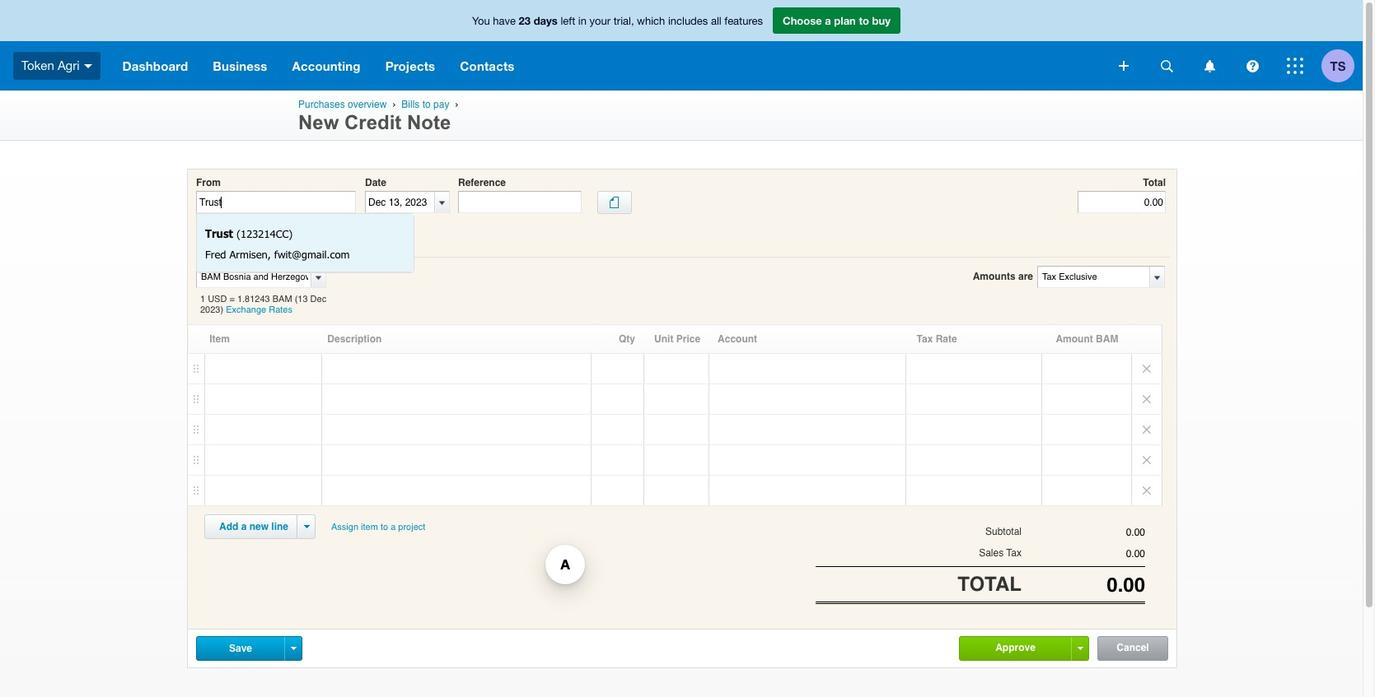 Task type: describe. For each thing, give the bounding box(es) containing it.
2 › from the left
[[455, 99, 459, 110]]

(123214cc)
[[237, 227, 293, 241]]

account for account
[[718, 334, 757, 345]]

total
[[1143, 177, 1166, 189]]

assign item to a project
[[331, 523, 425, 533]]

0 vertical spatial bam
[[273, 294, 292, 305]]

business button
[[200, 41, 280, 91]]

tax rate
[[917, 334, 957, 345]]

rates
[[269, 305, 292, 316]]

a inside 'link'
[[391, 523, 396, 533]]

save link
[[197, 638, 284, 661]]

svg image inside token agri popup button
[[84, 64, 92, 68]]

line
[[271, 522, 288, 533]]

a for new
[[241, 522, 247, 533]]

amount
[[1056, 334, 1093, 345]]

account for account no. 123214cc
[[196, 222, 236, 233]]

amounts
[[973, 271, 1016, 283]]

item
[[361, 523, 378, 533]]

bills to pay link
[[402, 99, 449, 110]]

trust
[[205, 227, 233, 241]]

you
[[472, 15, 490, 27]]

2 delete line item image from the top
[[1132, 415, 1162, 445]]

projects button
[[373, 41, 448, 91]]

project
[[398, 523, 425, 533]]

projects
[[385, 58, 435, 73]]

23
[[519, 14, 531, 27]]

qty
[[619, 334, 635, 345]]

price
[[676, 334, 700, 345]]

subtotal
[[985, 527, 1022, 538]]

1 horizontal spatial svg image
[[1160, 60, 1173, 72]]

1 vertical spatial tax
[[1006, 548, 1022, 560]]

fred
[[205, 248, 226, 261]]

3 delete line item image from the top
[[1132, 476, 1162, 506]]

assign item to a project link
[[324, 515, 433, 541]]

agri
[[58, 58, 80, 72]]

total
[[958, 573, 1022, 596]]

plan
[[834, 14, 856, 27]]

trial,
[[614, 15, 634, 27]]

unit
[[654, 334, 673, 345]]

) exchange rates
[[220, 305, 292, 316]]

1
[[200, 294, 205, 305]]

2023
[[200, 305, 220, 316]]

days
[[534, 14, 558, 27]]

description
[[327, 334, 382, 345]]

amounts are
[[973, 271, 1033, 283]]

choose a plan to buy
[[783, 14, 891, 27]]

includes
[[668, 15, 708, 27]]

1.81243
[[237, 294, 270, 305]]

purchases
[[298, 99, 345, 110]]

rate
[[936, 334, 957, 345]]

13 dec 2023
[[200, 294, 326, 316]]

your
[[590, 15, 611, 27]]

token agri
[[21, 58, 80, 72]]

new
[[298, 111, 339, 133]]

features
[[724, 15, 763, 27]]

no.
[[238, 222, 254, 233]]

which
[[637, 15, 665, 27]]

to inside the purchases overview › bills to pay › new credit note
[[422, 99, 431, 110]]

are
[[1018, 271, 1033, 283]]

Reference text field
[[458, 191, 582, 214]]

fwit@gmail.com
[[274, 248, 350, 261]]

add a new line link
[[209, 516, 298, 539]]

accounting
[[292, 58, 361, 73]]

purchases overview › bills to pay › new credit note
[[298, 99, 461, 133]]

add a new line
[[219, 522, 288, 533]]

reference
[[458, 177, 506, 189]]

)
[[220, 305, 223, 316]]

to inside banner
[[859, 14, 869, 27]]

add
[[219, 522, 238, 533]]



Task type: vqa. For each thing, say whether or not it's contained in the screenshot.
'Filter'
no



Task type: locate. For each thing, give the bounding box(es) containing it.
0 horizontal spatial svg image
[[1119, 61, 1129, 71]]

note
[[407, 111, 451, 133]]

13
[[298, 294, 308, 305]]

0 horizontal spatial account
[[196, 222, 236, 233]]

cancel
[[1117, 643, 1149, 654]]

1 vertical spatial to
[[422, 99, 431, 110]]

1 horizontal spatial bam
[[1096, 334, 1118, 345]]

2 vertical spatial to
[[381, 523, 388, 533]]

2 horizontal spatial to
[[859, 14, 869, 27]]

1 horizontal spatial ›
[[455, 99, 459, 110]]

contacts
[[460, 58, 515, 73]]

exchange
[[226, 305, 266, 316]]

purchases overview link
[[298, 99, 387, 110]]

None text field
[[197, 267, 308, 288], [1038, 267, 1149, 288], [1022, 549, 1145, 561], [197, 267, 308, 288], [1038, 267, 1149, 288], [1022, 549, 1145, 561]]

bam right amount at right
[[1096, 334, 1118, 345]]

(
[[295, 294, 298, 305]]

account right price
[[718, 334, 757, 345]]

0 vertical spatial account
[[196, 222, 236, 233]]

2 vertical spatial delete line item image
[[1132, 476, 1162, 506]]

pay
[[433, 99, 449, 110]]

choose
[[783, 14, 822, 27]]

Date text field
[[366, 192, 434, 213]]

more approve options... image
[[1077, 648, 1083, 651]]

1 vertical spatial delete line item image
[[1132, 415, 1162, 445]]

1 vertical spatial bam
[[1096, 334, 1118, 345]]

› left the bills
[[392, 99, 396, 110]]

date
[[365, 177, 386, 189]]

ts button
[[1322, 41, 1363, 91]]

bam up rates
[[273, 294, 292, 305]]

more add line options... image
[[304, 526, 309, 529]]

delete line item image
[[1132, 354, 1162, 384], [1132, 446, 1162, 476], [1132, 476, 1162, 506]]

business
[[213, 58, 267, 73]]

0 vertical spatial to
[[859, 14, 869, 27]]

dashboard link
[[110, 41, 200, 91]]

token
[[21, 58, 54, 72]]

all
[[711, 15, 721, 27]]

a left plan
[[825, 14, 831, 27]]

2 horizontal spatial a
[[825, 14, 831, 27]]

›
[[392, 99, 396, 110], [455, 99, 459, 110]]

0 horizontal spatial tax
[[917, 334, 933, 345]]

assign
[[331, 523, 358, 533]]

1 delete line item image from the top
[[1132, 354, 1162, 384]]

exchange rates link
[[226, 305, 292, 316]]

have
[[493, 15, 516, 27]]

usd
[[208, 294, 227, 305]]

delete line item image
[[1132, 385, 1162, 415], [1132, 415, 1162, 445]]

tax right sales on the bottom of the page
[[1006, 548, 1022, 560]]

1 vertical spatial account
[[718, 334, 757, 345]]

0 horizontal spatial svg image
[[84, 64, 92, 68]]

ts
[[1330, 58, 1346, 73]]

0 horizontal spatial to
[[381, 523, 388, 533]]

None text field
[[196, 191, 356, 214], [1022, 527, 1145, 539], [1022, 574, 1145, 597], [196, 191, 356, 214], [1022, 527, 1145, 539], [1022, 574, 1145, 597]]

save
[[229, 643, 252, 655]]

1 horizontal spatial tax
[[1006, 548, 1022, 560]]

svg image
[[1287, 58, 1303, 74], [1246, 60, 1259, 72], [1119, 61, 1129, 71]]

account up fred
[[196, 222, 236, 233]]

to inside 'link'
[[381, 523, 388, 533]]

more save options... image
[[290, 648, 296, 651]]

1 horizontal spatial to
[[422, 99, 431, 110]]

123214cc
[[254, 222, 302, 233]]

to
[[859, 14, 869, 27], [422, 99, 431, 110], [381, 523, 388, 533]]

sales
[[979, 548, 1004, 560]]

new
[[249, 522, 269, 533]]

dashboard
[[122, 58, 188, 73]]

› right pay
[[455, 99, 459, 110]]

banner
[[0, 0, 1363, 91]]

contacts button
[[448, 41, 527, 91]]

1 horizontal spatial svg image
[[1246, 60, 1259, 72]]

amount bam
[[1056, 334, 1118, 345]]

1 delete line item image from the top
[[1132, 385, 1162, 415]]

credit
[[344, 111, 402, 133]]

1 usd = 1.81243 bam (
[[200, 294, 298, 305]]

to left "buy"
[[859, 14, 869, 27]]

Total text field
[[1078, 191, 1166, 214]]

0 vertical spatial tax
[[917, 334, 933, 345]]

a inside banner
[[825, 14, 831, 27]]

banner containing ts
[[0, 0, 1363, 91]]

from
[[196, 177, 221, 189]]

bills
[[402, 99, 420, 110]]

cancel button
[[1098, 638, 1167, 661]]

0 vertical spatial delete line item image
[[1132, 385, 1162, 415]]

2 horizontal spatial svg image
[[1204, 60, 1215, 72]]

to left pay
[[422, 99, 431, 110]]

a
[[825, 14, 831, 27], [241, 522, 247, 533], [391, 523, 396, 533]]

to right item
[[381, 523, 388, 533]]

a left the new
[[241, 522, 247, 533]]

1 horizontal spatial a
[[391, 523, 396, 533]]

1 › from the left
[[392, 99, 396, 110]]

2 delete line item image from the top
[[1132, 446, 1162, 476]]

svg image
[[1160, 60, 1173, 72], [1204, 60, 1215, 72], [84, 64, 92, 68]]

a left project
[[391, 523, 396, 533]]

tax left rate
[[917, 334, 933, 345]]

approve link
[[960, 638, 1071, 660]]

0 horizontal spatial ›
[[392, 99, 396, 110]]

buy
[[872, 14, 891, 27]]

2 horizontal spatial svg image
[[1287, 58, 1303, 74]]

=
[[229, 294, 235, 305]]

unit price
[[654, 334, 700, 345]]

sales tax
[[979, 548, 1022, 560]]

item
[[210, 334, 230, 345]]

0 horizontal spatial bam
[[273, 294, 292, 305]]

trust (123214cc) fred armisen, fwit@gmail.com
[[205, 227, 350, 261]]

0 horizontal spatial a
[[241, 522, 247, 533]]

in
[[578, 15, 587, 27]]

approve
[[995, 643, 1036, 654]]

0 vertical spatial delete line item image
[[1132, 354, 1162, 384]]

1 horizontal spatial account
[[718, 334, 757, 345]]

tax
[[917, 334, 933, 345], [1006, 548, 1022, 560]]

bam
[[273, 294, 292, 305], [1096, 334, 1118, 345]]

1 vertical spatial delete line item image
[[1132, 446, 1162, 476]]

overview
[[348, 99, 387, 110]]

you have 23 days left in your trial, which includes all features
[[472, 14, 763, 27]]

left
[[561, 15, 575, 27]]

token agri button
[[0, 41, 110, 91]]

armisen,
[[229, 248, 271, 261]]

accounting button
[[280, 41, 373, 91]]

dec
[[310, 294, 326, 305]]

account no. 123214cc
[[196, 222, 302, 233]]

a for plan
[[825, 14, 831, 27]]



